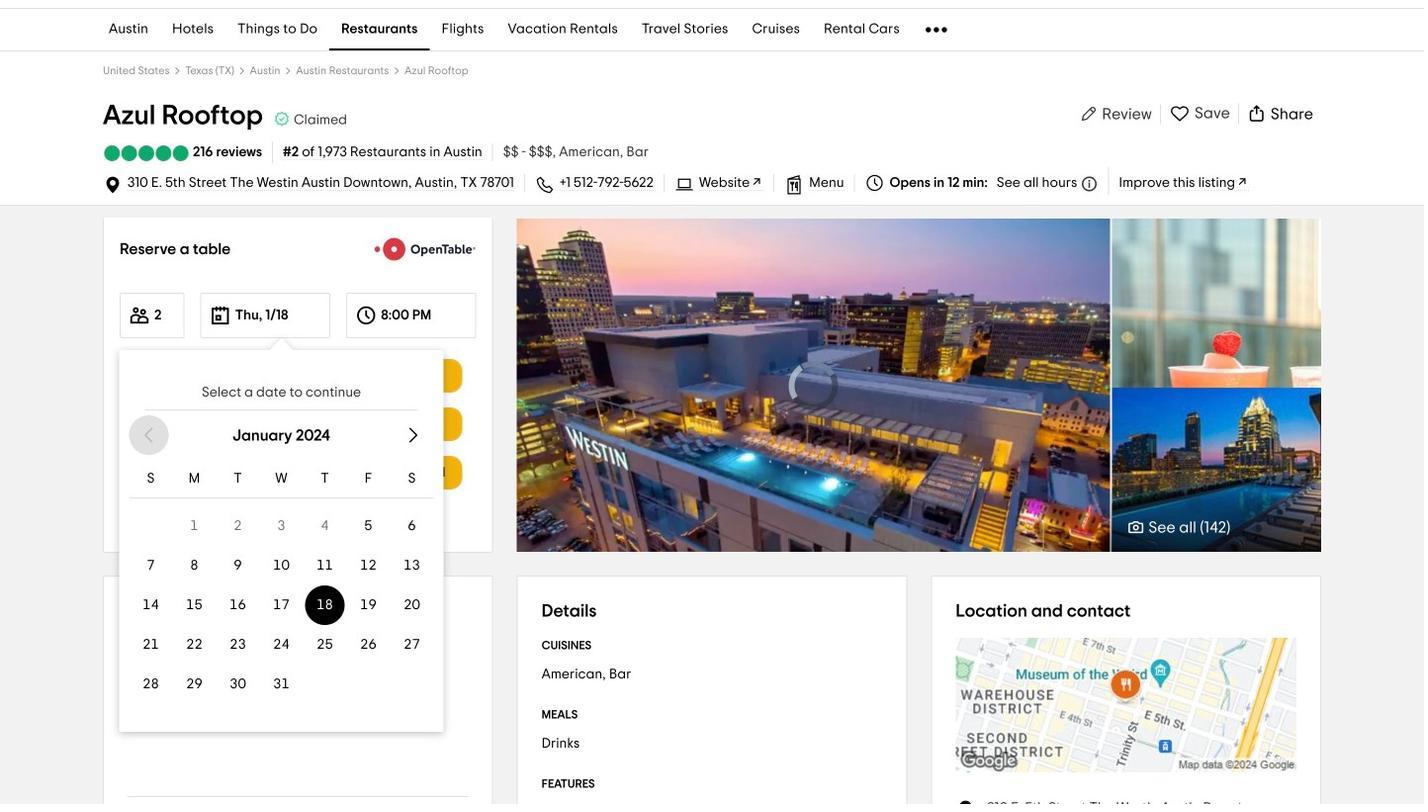 Task type: vqa. For each thing, say whether or not it's contained in the screenshot.
5th row from the bottom
yes



Task type: locate. For each thing, give the bounding box(es) containing it.
row
[[129, 461, 434, 499], [129, 509, 434, 544], [129, 548, 434, 584], [129, 588, 434, 623], [129, 627, 434, 663], [129, 667, 434, 703]]

2 row from the top
[[129, 509, 434, 544]]

next month image
[[402, 424, 426, 447]]

previous month image
[[137, 424, 161, 447]]

5.0 of 5 bubbles image
[[103, 145, 190, 161]]

1 row from the top
[[129, 461, 434, 499]]

row group
[[129, 509, 434, 703]]

grid
[[129, 411, 434, 709]]



Task type: describe. For each thing, give the bounding box(es) containing it.
progress bar slider
[[606, 536, 1019, 539]]

5 row from the top
[[129, 627, 434, 663]]

6 row from the top
[[129, 667, 434, 703]]

3 row from the top
[[129, 548, 434, 584]]

video player region
[[517, 219, 1111, 553]]

4 row from the top
[[129, 588, 434, 623]]



